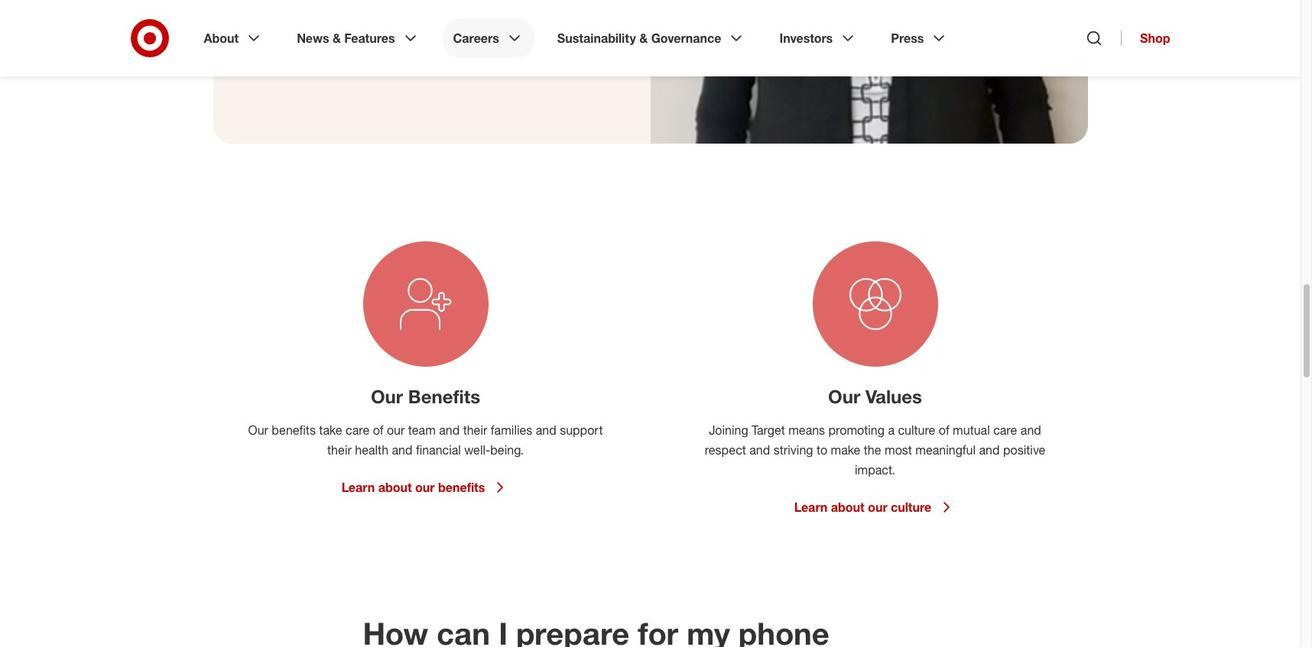 Task type: describe. For each thing, give the bounding box(es) containing it.
investors
[[780, 31, 833, 46]]

support
[[560, 423, 603, 438]]

being.
[[490, 443, 524, 458]]

& for news
[[333, 31, 341, 46]]

and right 'families'
[[536, 423, 557, 438]]

respect
[[705, 443, 746, 458]]

shop link
[[1121, 31, 1171, 46]]

well-
[[465, 443, 490, 458]]

sustainability & governance
[[558, 31, 722, 46]]

a
[[888, 423, 895, 438]]

about link
[[193, 18, 274, 58]]

positive
[[1004, 443, 1046, 458]]

our for our benefits
[[371, 385, 403, 408]]

about for benefits
[[378, 480, 412, 496]]

careers
[[453, 31, 499, 46]]

culture inside 'joining target means promoting a culture of mutual care and respect and striving to make the most meaningful and positive impact.'
[[898, 423, 936, 438]]

0 vertical spatial their
[[463, 423, 488, 438]]

our benefits
[[371, 385, 480, 408]]

care inside our benefits take care of our team and their families and support their health and financial well-being.
[[346, 423, 370, 438]]

news & features link
[[286, 18, 430, 58]]

and up financial
[[439, 423, 460, 438]]

target
[[752, 423, 785, 438]]

make
[[831, 443, 861, 458]]

& for sustainability
[[640, 31, 648, 46]]

take
[[319, 423, 342, 438]]

listings
[[307, 21, 348, 36]]

mutual
[[953, 423, 990, 438]]

careers link
[[443, 18, 535, 58]]

the
[[864, 443, 882, 458]]

shop
[[1141, 31, 1171, 46]]

our benefits take care of our team and their families and support their health and financial well-being.
[[248, 423, 603, 458]]

learn about our culture
[[795, 500, 932, 516]]

of inside 'joining target means promoting a culture of mutual care and respect and striving to make the most meaningful and positive impact.'
[[939, 423, 950, 438]]



Task type: locate. For each thing, give the bounding box(es) containing it.
learn about our culture link
[[795, 499, 956, 517]]

0 horizontal spatial benefits
[[272, 423, 316, 438]]

our up health
[[371, 385, 403, 408]]

governance
[[651, 31, 722, 46]]

1 vertical spatial their
[[327, 443, 352, 458]]

1 horizontal spatial about
[[831, 500, 865, 516]]

learn
[[342, 480, 375, 496], [795, 500, 828, 516]]

1 horizontal spatial care
[[994, 423, 1018, 438]]

0 horizontal spatial about
[[378, 480, 412, 496]]

benefits
[[272, 423, 316, 438], [438, 480, 485, 496]]

about
[[378, 480, 412, 496], [831, 500, 865, 516]]

our inside our benefits take care of our team and their families and support their health and financial well-being.
[[387, 423, 405, 438]]

learn for our benefits
[[342, 480, 375, 496]]

our inside our benefits take care of our team and their families and support their health and financial well-being.
[[248, 423, 268, 438]]

job
[[285, 21, 303, 36]]

1 horizontal spatial of
[[939, 423, 950, 438]]

of up meaningful
[[939, 423, 950, 438]]

learn down to
[[795, 500, 828, 516]]

and
[[439, 423, 460, 438], [536, 423, 557, 438], [1021, 423, 1042, 438], [392, 443, 413, 458], [750, 443, 770, 458], [979, 443, 1000, 458]]

care up health
[[346, 423, 370, 438]]

1 care from the left
[[346, 423, 370, 438]]

our up promoting
[[828, 385, 861, 408]]

about down "impact."
[[831, 500, 865, 516]]

sustainability & governance link
[[547, 18, 757, 58]]

2 horizontal spatial our
[[868, 500, 888, 516]]

our for our benefits
[[415, 480, 435, 496]]

1 horizontal spatial their
[[463, 423, 488, 438]]

1 vertical spatial learn
[[795, 500, 828, 516]]

about down health
[[378, 480, 412, 496]]

and down team
[[392, 443, 413, 458]]

investors link
[[769, 18, 868, 58]]

impact.
[[855, 463, 896, 478]]

benefits down well- at bottom
[[438, 480, 485, 496]]

1 of from the left
[[373, 423, 384, 438]]

&
[[333, 31, 341, 46], [640, 31, 648, 46]]

0 horizontal spatial learn
[[342, 480, 375, 496]]

culture down "impact."
[[891, 500, 932, 516]]

joining
[[709, 423, 749, 438]]

benefits inside our benefits take care of our team and their families and support their health and financial well-being.
[[272, 423, 316, 438]]

sustainability
[[558, 31, 636, 46]]

their
[[463, 423, 488, 438], [327, 443, 352, 458]]

0 vertical spatial culture
[[898, 423, 936, 438]]

1 vertical spatial our
[[415, 480, 435, 496]]

press
[[891, 31, 924, 46]]

families
[[491, 423, 533, 438]]

learn for our values
[[795, 500, 828, 516]]

2 care from the left
[[994, 423, 1018, 438]]

culture right a
[[898, 423, 936, 438]]

learn about our benefits
[[342, 480, 485, 496]]

press link
[[881, 18, 959, 58]]

browse
[[238, 21, 282, 36]]

0 vertical spatial about
[[378, 480, 412, 496]]

to
[[817, 443, 828, 458]]

0 vertical spatial our
[[387, 423, 405, 438]]

2 horizontal spatial our
[[828, 385, 861, 408]]

promoting
[[829, 423, 885, 438]]

0 horizontal spatial our
[[248, 423, 268, 438]]

browse job listings
[[238, 21, 348, 36]]

1 & from the left
[[333, 31, 341, 46]]

& right news
[[333, 31, 341, 46]]

striving
[[774, 443, 814, 458]]

1 horizontal spatial learn
[[795, 500, 828, 516]]

culture
[[898, 423, 936, 438], [891, 500, 932, 516]]

our down financial
[[415, 480, 435, 496]]

our for our benefits take care of our team and their families and support their health and financial well-being.
[[248, 423, 268, 438]]

care up positive
[[994, 423, 1018, 438]]

our down "impact."
[[868, 500, 888, 516]]

features
[[344, 31, 395, 46]]

of
[[373, 423, 384, 438], [939, 423, 950, 438]]

0 horizontal spatial care
[[346, 423, 370, 438]]

1 horizontal spatial our
[[371, 385, 403, 408]]

1 vertical spatial about
[[831, 500, 865, 516]]

1 vertical spatial culture
[[891, 500, 932, 516]]

news
[[297, 31, 329, 46]]

1 horizontal spatial benefits
[[438, 480, 485, 496]]

benefits left the take
[[272, 423, 316, 438]]

learn down health
[[342, 480, 375, 496]]

means
[[789, 423, 825, 438]]

about for values
[[831, 500, 865, 516]]

team
[[408, 423, 436, 438]]

and up positive
[[1021, 423, 1042, 438]]

our
[[371, 385, 403, 408], [828, 385, 861, 408], [248, 423, 268, 438]]

meaningful
[[916, 443, 976, 458]]

2 of from the left
[[939, 423, 950, 438]]

about
[[204, 31, 239, 46]]

most
[[885, 443, 912, 458]]

care
[[346, 423, 370, 438], [994, 423, 1018, 438]]

our for our values
[[868, 500, 888, 516]]

0 vertical spatial benefits
[[272, 423, 316, 438]]

our for our values
[[828, 385, 861, 408]]

learn about our benefits link
[[342, 479, 510, 497]]

1 vertical spatial benefits
[[438, 480, 485, 496]]

2 vertical spatial our
[[868, 500, 888, 516]]

their down the take
[[327, 443, 352, 458]]

0 horizontal spatial our
[[387, 423, 405, 438]]

1 horizontal spatial &
[[640, 31, 648, 46]]

browse job listings link
[[238, 19, 373, 37]]

values
[[866, 385, 923, 408]]

news & features
[[297, 31, 395, 46]]

and down target
[[750, 443, 770, 458]]

of inside our benefits take care of our team and their families and support their health and financial well-being.
[[373, 423, 384, 438]]

health
[[355, 443, 389, 458]]

0 horizontal spatial their
[[327, 443, 352, 458]]

meet yolanda tab panel
[[213, 0, 1088, 144]]

of up health
[[373, 423, 384, 438]]

care inside 'joining target means promoting a culture of mutual care and respect and striving to make the most meaningful and positive impact.'
[[994, 423, 1018, 438]]

our
[[387, 423, 405, 438], [415, 480, 435, 496], [868, 500, 888, 516]]

0 vertical spatial learn
[[342, 480, 375, 496]]

our left the take
[[248, 423, 268, 438]]

joining target means promoting a culture of mutual care and respect and striving to make the most meaningful and positive impact.
[[705, 423, 1046, 478]]

2 & from the left
[[640, 31, 648, 46]]

financial
[[416, 443, 461, 458]]

photo of a team member against a tan background image
[[651, 0, 1088, 144]]

their up well- at bottom
[[463, 423, 488, 438]]

& left governance
[[640, 31, 648, 46]]

0 horizontal spatial of
[[373, 423, 384, 438]]

and down the mutual
[[979, 443, 1000, 458]]

our left team
[[387, 423, 405, 438]]

1 horizontal spatial our
[[415, 480, 435, 496]]

benefits
[[408, 385, 480, 408]]

our values
[[828, 385, 923, 408]]

0 horizontal spatial &
[[333, 31, 341, 46]]



Task type: vqa. For each thing, say whether or not it's contained in the screenshot.
bottommost Sustainability & Governance "link"
no



